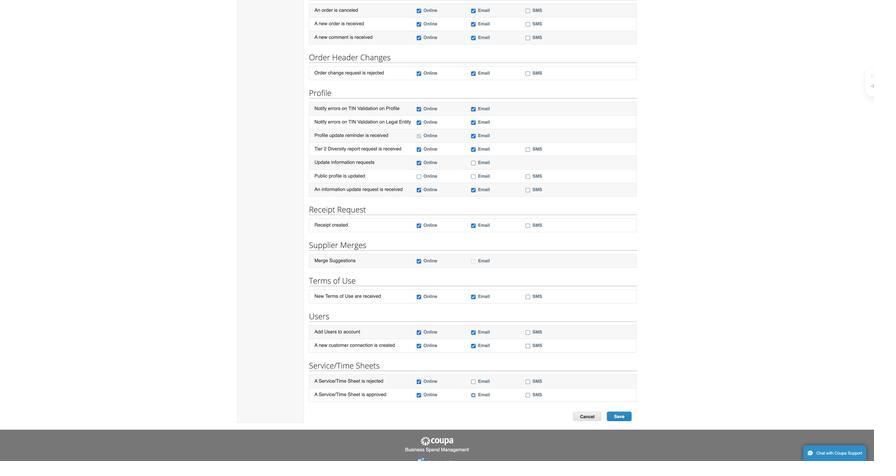 Task type: describe. For each thing, give the bounding box(es) containing it.
coupa supplier portal image
[[420, 437, 454, 447]]



Task type: vqa. For each thing, say whether or not it's contained in the screenshot.
leftmost Change image
no



Task type: locate. For each thing, give the bounding box(es) containing it.
None checkbox
[[417, 9, 421, 13], [471, 9, 476, 13], [471, 22, 476, 27], [526, 22, 530, 27], [471, 36, 476, 40], [526, 36, 530, 40], [417, 71, 421, 76], [471, 71, 476, 76], [526, 71, 530, 76], [417, 121, 421, 125], [471, 121, 476, 125], [417, 134, 421, 139], [471, 134, 476, 139], [417, 148, 421, 152], [471, 161, 476, 166], [417, 175, 421, 179], [471, 175, 476, 179], [471, 188, 476, 193], [526, 188, 530, 193], [417, 260, 421, 264], [471, 295, 476, 300], [526, 295, 530, 300], [526, 331, 530, 335], [471, 345, 476, 349], [471, 380, 476, 385], [526, 380, 530, 385], [471, 394, 476, 398], [417, 9, 421, 13], [471, 9, 476, 13], [471, 22, 476, 27], [526, 22, 530, 27], [471, 36, 476, 40], [526, 36, 530, 40], [417, 71, 421, 76], [471, 71, 476, 76], [526, 71, 530, 76], [417, 121, 421, 125], [471, 121, 476, 125], [417, 134, 421, 139], [471, 134, 476, 139], [417, 148, 421, 152], [471, 161, 476, 166], [417, 175, 421, 179], [471, 175, 476, 179], [471, 188, 476, 193], [526, 188, 530, 193], [417, 260, 421, 264], [471, 295, 476, 300], [526, 295, 530, 300], [526, 331, 530, 335], [471, 345, 476, 349], [471, 380, 476, 385], [526, 380, 530, 385], [471, 394, 476, 398]]

None checkbox
[[526, 9, 530, 13], [417, 22, 421, 27], [417, 36, 421, 40], [417, 107, 421, 112], [471, 107, 476, 112], [471, 148, 476, 152], [526, 148, 530, 152], [417, 161, 421, 166], [526, 175, 530, 179], [417, 188, 421, 193], [417, 224, 421, 228], [471, 224, 476, 228], [526, 224, 530, 228], [471, 260, 476, 264], [417, 295, 421, 300], [417, 331, 421, 335], [471, 331, 476, 335], [417, 345, 421, 349], [526, 345, 530, 349], [417, 380, 421, 385], [417, 394, 421, 398], [526, 394, 530, 398], [526, 9, 530, 13], [417, 22, 421, 27], [417, 36, 421, 40], [417, 107, 421, 112], [471, 107, 476, 112], [471, 148, 476, 152], [526, 148, 530, 152], [417, 161, 421, 166], [526, 175, 530, 179], [417, 188, 421, 193], [417, 224, 421, 228], [471, 224, 476, 228], [526, 224, 530, 228], [471, 260, 476, 264], [417, 295, 421, 300], [417, 331, 421, 335], [471, 331, 476, 335], [417, 345, 421, 349], [526, 345, 530, 349], [417, 380, 421, 385], [417, 394, 421, 398], [526, 394, 530, 398]]



